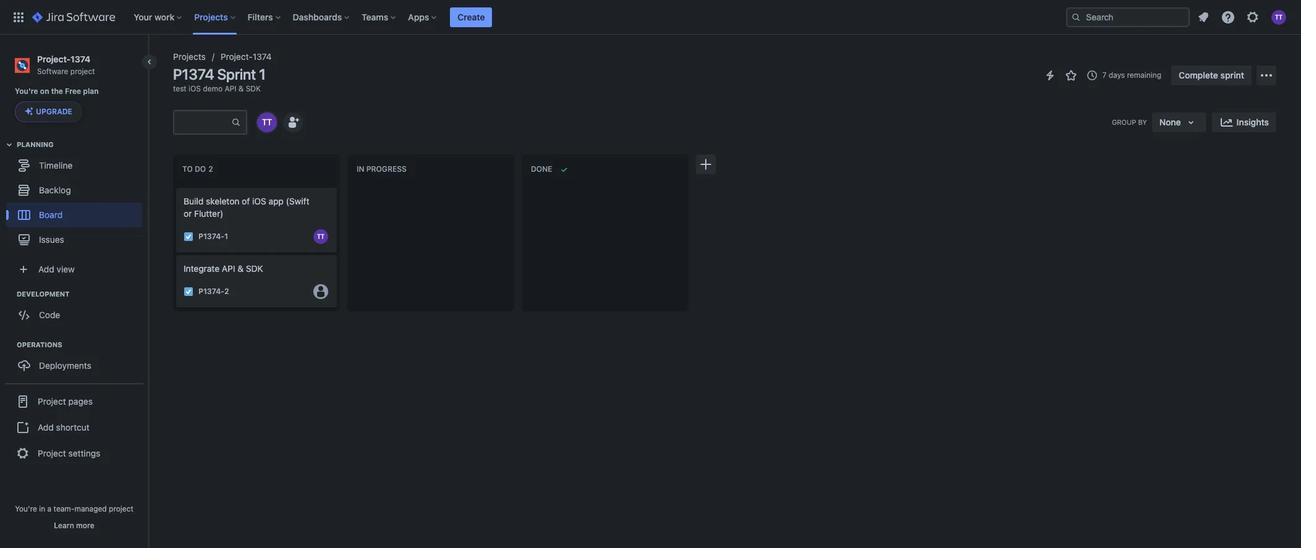 Task type: describe. For each thing, give the bounding box(es) containing it.
your work button
[[130, 7, 187, 27]]

team-
[[54, 505, 74, 514]]

projects link
[[173, 49, 206, 64]]

done
[[531, 165, 552, 174]]

2 sdk from the top
[[246, 263, 263, 274]]

& inside "p1374 sprint 1 test ios demo api & sdk"
[[239, 84, 244, 93]]

search image
[[1072, 12, 1082, 22]]

board
[[39, 210, 63, 220]]

plan
[[83, 87, 99, 96]]

create column image
[[699, 157, 714, 172]]

Search field
[[1067, 7, 1190, 27]]

a
[[47, 505, 51, 514]]

p1374- for build
[[198, 232, 224, 241]]

shortcut
[[56, 422, 89, 433]]

to do
[[182, 165, 206, 174]]

your
[[134, 11, 152, 22]]

by
[[1139, 118, 1147, 126]]

ios inside build skeleton of ios app (swift or flutter)
[[252, 196, 266, 207]]

terry turtle image
[[257, 113, 277, 132]]

sdk inside "p1374 sprint 1 test ios demo api & sdk"
[[246, 84, 261, 93]]

api inside "p1374 sprint 1 test ios demo api & sdk"
[[225, 84, 236, 93]]

in
[[39, 505, 45, 514]]

build
[[184, 196, 204, 207]]

complete
[[1179, 70, 1219, 80]]

project settings link
[[5, 440, 143, 468]]

notifications image
[[1197, 10, 1211, 24]]

1374 for project-1374
[[253, 51, 272, 62]]

days
[[1109, 70, 1125, 80]]

complete sprint button
[[1172, 66, 1252, 85]]

to do element
[[182, 165, 216, 174]]

in progress
[[357, 165, 407, 174]]

learn more button
[[54, 521, 94, 531]]

primary element
[[7, 0, 1067, 34]]

planning image
[[2, 137, 17, 152]]

unassigned image
[[314, 284, 328, 299]]

of
[[242, 196, 250, 207]]

dashboards
[[293, 11, 342, 22]]

project pages
[[38, 396, 93, 407]]

code link
[[6, 303, 142, 328]]

dashboards button
[[289, 7, 354, 27]]

progress
[[367, 165, 407, 174]]

on
[[40, 87, 49, 96]]

p1374-1
[[198, 232, 228, 241]]

project for project settings
[[38, 448, 66, 459]]

you're for you're in a team-managed project
[[15, 505, 37, 514]]

project settings
[[38, 448, 100, 459]]

deployments link
[[6, 354, 142, 379]]

project pages link
[[5, 389, 143, 416]]

settings image
[[1246, 10, 1261, 24]]

integrate api & sdk
[[184, 263, 263, 274]]

development image
[[2, 287, 17, 302]]

backlog
[[39, 185, 71, 195]]

software
[[37, 67, 68, 76]]

development
[[17, 290, 70, 298]]

p1374-2 link
[[198, 286, 229, 297]]

appswitcher icon image
[[11, 10, 26, 24]]

you're on the free plan
[[15, 87, 99, 96]]

create
[[458, 11, 485, 22]]

0 horizontal spatial 1
[[224, 232, 228, 241]]

issues
[[39, 234, 64, 245]]

teams
[[362, 11, 388, 22]]

planning group
[[6, 140, 148, 256]]

ios inside "p1374 sprint 1 test ios demo api & sdk"
[[189, 84, 201, 93]]

free
[[65, 87, 81, 96]]

issues link
[[6, 228, 142, 252]]

project-1374 link
[[221, 49, 272, 64]]

group
[[1112, 118, 1137, 126]]

learn
[[54, 521, 74, 531]]

1374 for project-1374 software project
[[71, 54, 91, 64]]

p1374- for integrate
[[198, 287, 224, 296]]

add shortcut
[[38, 422, 89, 433]]

the
[[51, 87, 63, 96]]

more
[[76, 521, 94, 531]]

group containing project pages
[[5, 384, 143, 471]]

upgrade button
[[15, 102, 82, 122]]

board link
[[6, 203, 142, 228]]

p1374 sprint 1 test ios demo api & sdk
[[173, 66, 266, 93]]

project inside project-1374 software project
[[70, 67, 95, 76]]

1 inside "p1374 sprint 1 test ios demo api & sdk"
[[259, 66, 266, 83]]

filters button
[[244, 7, 285, 27]]

p1374
[[173, 66, 214, 83]]

your profile and settings image
[[1272, 10, 1287, 24]]

7
[[1103, 70, 1107, 80]]

none button
[[1152, 113, 1206, 132]]

flutter)
[[194, 208, 223, 219]]

your work
[[134, 11, 175, 22]]

2
[[224, 287, 229, 296]]

operations
[[17, 341, 62, 349]]



Task type: locate. For each thing, give the bounding box(es) containing it.
1 vertical spatial add
[[38, 422, 54, 433]]

p1374-2
[[198, 287, 229, 296]]

ios down "p1374"
[[189, 84, 201, 93]]

(swift
[[286, 196, 309, 207]]

project- up sprint
[[221, 51, 253, 62]]

more image
[[1260, 68, 1274, 83]]

ios
[[189, 84, 201, 93], [252, 196, 266, 207]]

apps
[[408, 11, 429, 22]]

you're left on
[[15, 87, 38, 96]]

p1374-1 link
[[198, 231, 228, 242]]

code
[[39, 310, 60, 320]]

group by
[[1112, 118, 1147, 126]]

0 vertical spatial ios
[[189, 84, 201, 93]]

2 project from the top
[[38, 448, 66, 459]]

project for project pages
[[38, 396, 66, 407]]

insights image
[[1220, 115, 1235, 130]]

projects up projects link in the top left of the page
[[194, 11, 228, 22]]

0 vertical spatial you're
[[15, 87, 38, 96]]

0 vertical spatial api
[[225, 84, 236, 93]]

add left shortcut
[[38, 422, 54, 433]]

you're in a team-managed project
[[15, 505, 133, 514]]

project-1374
[[221, 51, 272, 62]]

projects for projects popup button on the left of page
[[194, 11, 228, 22]]

1 horizontal spatial 1374
[[253, 51, 272, 62]]

0 vertical spatial project
[[70, 67, 95, 76]]

add view button
[[7, 257, 141, 282]]

to
[[182, 165, 193, 174]]

sdk
[[246, 84, 261, 93], [246, 263, 263, 274]]

add
[[38, 264, 54, 275], [38, 422, 54, 433]]

1374 up the free
[[71, 54, 91, 64]]

1374 inside 'link'
[[253, 51, 272, 62]]

1
[[259, 66, 266, 83], [224, 232, 228, 241]]

0 vertical spatial add
[[38, 264, 54, 275]]

banner containing your work
[[0, 0, 1302, 35]]

you're left in
[[15, 505, 37, 514]]

projects button
[[191, 7, 240, 27]]

1 horizontal spatial 1
[[259, 66, 266, 83]]

1374 inside project-1374 software project
[[71, 54, 91, 64]]

project up plan
[[70, 67, 95, 76]]

projects for projects link in the top left of the page
[[173, 51, 206, 62]]

1 vertical spatial projects
[[173, 51, 206, 62]]

1 vertical spatial project
[[109, 505, 133, 514]]

projects inside projects popup button
[[194, 11, 228, 22]]

add left view
[[38, 264, 54, 275]]

p1374-
[[198, 232, 224, 241], [198, 287, 224, 296]]

remaining
[[1128, 70, 1162, 80]]

1 vertical spatial you're
[[15, 505, 37, 514]]

task image
[[184, 232, 194, 242]]

test
[[173, 84, 187, 93]]

1 down project-1374 'link'
[[259, 66, 266, 83]]

learn more
[[54, 521, 94, 531]]

1 vertical spatial sdk
[[246, 263, 263, 274]]

1 p1374- from the top
[[198, 232, 224, 241]]

2 p1374- from the top
[[198, 287, 224, 296]]

you're for you're on the free plan
[[15, 87, 38, 96]]

help image
[[1221, 10, 1236, 24]]

insights
[[1237, 117, 1269, 127]]

project down add shortcut on the left bottom of page
[[38, 448, 66, 459]]

add shortcut button
[[5, 416, 143, 440]]

timeline link
[[6, 154, 142, 178]]

timeline
[[39, 160, 73, 171]]

add for add view
[[38, 264, 54, 275]]

group
[[5, 384, 143, 471]]

none
[[1160, 117, 1181, 127]]

skeleton
[[206, 196, 240, 207]]

integrate
[[184, 263, 220, 274]]

backlog link
[[6, 178, 142, 203]]

assignee: terry turtle image
[[314, 229, 328, 244]]

Search this board text field
[[174, 111, 231, 134]]

project right managed at left
[[109, 505, 133, 514]]

insights button
[[1212, 113, 1277, 132]]

filters
[[248, 11, 273, 22]]

pages
[[68, 396, 93, 407]]

do
[[195, 165, 206, 174]]

1 up integrate api & sdk
[[224, 232, 228, 241]]

project- for project-1374
[[221, 51, 253, 62]]

7 days remaining
[[1103, 70, 1162, 80]]

planning
[[17, 141, 54, 149]]

project- up software
[[37, 54, 71, 64]]

project-1374 software project
[[37, 54, 95, 76]]

view
[[57, 264, 75, 275]]

you're
[[15, 87, 38, 96], [15, 505, 37, 514]]

add inside add view dropdown button
[[38, 264, 54, 275]]

1 vertical spatial p1374-
[[198, 287, 224, 296]]

app
[[269, 196, 284, 207]]

operations group
[[6, 340, 148, 382]]

0 horizontal spatial 1374
[[71, 54, 91, 64]]

1374
[[253, 51, 272, 62], [71, 54, 91, 64]]

star p1374 board image
[[1064, 68, 1079, 83]]

sprint
[[217, 66, 256, 83]]

create button
[[450, 7, 493, 27]]

1 vertical spatial project
[[38, 448, 66, 459]]

build skeleton of ios app (swift or flutter)
[[184, 196, 309, 219]]

project
[[38, 396, 66, 407], [38, 448, 66, 459]]

0 horizontal spatial project-
[[37, 54, 71, 64]]

jira software image
[[32, 10, 115, 24], [32, 10, 115, 24]]

& down sprint
[[239, 84, 244, 93]]

api
[[225, 84, 236, 93], [222, 263, 235, 274]]

1 sdk from the top
[[246, 84, 261, 93]]

project- inside project-1374 software project
[[37, 54, 71, 64]]

project- inside 'link'
[[221, 51, 253, 62]]

1 project from the top
[[38, 396, 66, 407]]

& right integrate
[[238, 263, 244, 274]]

add view
[[38, 264, 75, 275]]

projects up "p1374"
[[173, 51, 206, 62]]

task image
[[184, 287, 194, 297]]

0 vertical spatial 1
[[259, 66, 266, 83]]

1 you're from the top
[[15, 87, 38, 96]]

0 vertical spatial project
[[38, 396, 66, 407]]

1 horizontal spatial ios
[[252, 196, 266, 207]]

api down sprint
[[225, 84, 236, 93]]

0 vertical spatial &
[[239, 84, 244, 93]]

p1374- right task icon
[[198, 287, 224, 296]]

1374 up sprint
[[253, 51, 272, 62]]

api up 2
[[222, 263, 235, 274]]

deployments
[[39, 360, 91, 371]]

p1374- right task image
[[198, 232, 224, 241]]

project-
[[221, 51, 253, 62], [37, 54, 71, 64]]

or
[[184, 208, 192, 219]]

automations menu button icon image
[[1043, 68, 1058, 83]]

teams button
[[358, 7, 401, 27]]

project up add shortcut on the left bottom of page
[[38, 396, 66, 407]]

1 vertical spatial 1
[[224, 232, 228, 241]]

0 vertical spatial sdk
[[246, 84, 261, 93]]

2 you're from the top
[[15, 505, 37, 514]]

&
[[239, 84, 244, 93], [238, 263, 244, 274]]

1 horizontal spatial project-
[[221, 51, 253, 62]]

1 vertical spatial api
[[222, 263, 235, 274]]

project inside project pages link
[[38, 396, 66, 407]]

operations image
[[2, 338, 17, 353]]

sprint
[[1221, 70, 1245, 80]]

7 days remaining image
[[1086, 68, 1100, 83]]

managed
[[74, 505, 107, 514]]

demo
[[203, 84, 223, 93]]

0 horizontal spatial ios
[[189, 84, 201, 93]]

projects
[[194, 11, 228, 22], [173, 51, 206, 62]]

project- for project-1374 software project
[[37, 54, 71, 64]]

project inside project settings link
[[38, 448, 66, 459]]

1 vertical spatial &
[[238, 263, 244, 274]]

0 horizontal spatial project
[[70, 67, 95, 76]]

add inside add shortcut button
[[38, 422, 54, 433]]

settings
[[68, 448, 100, 459]]

apps button
[[405, 7, 442, 27]]

1 vertical spatial ios
[[252, 196, 266, 207]]

in
[[357, 165, 364, 174]]

0 vertical spatial p1374-
[[198, 232, 224, 241]]

upgrade
[[36, 107, 72, 116]]

work
[[155, 11, 175, 22]]

complete sprint
[[1179, 70, 1245, 80]]

0 vertical spatial projects
[[194, 11, 228, 22]]

1 horizontal spatial project
[[109, 505, 133, 514]]

ios right of
[[252, 196, 266, 207]]

add for add shortcut
[[38, 422, 54, 433]]

development group
[[6, 290, 148, 332]]

add people image
[[286, 115, 301, 130]]

banner
[[0, 0, 1302, 35]]

test ios demo api & sdk element
[[173, 84, 261, 94]]



Task type: vqa. For each thing, say whether or not it's contained in the screenshot.
Automations Menu Button Icon
yes



